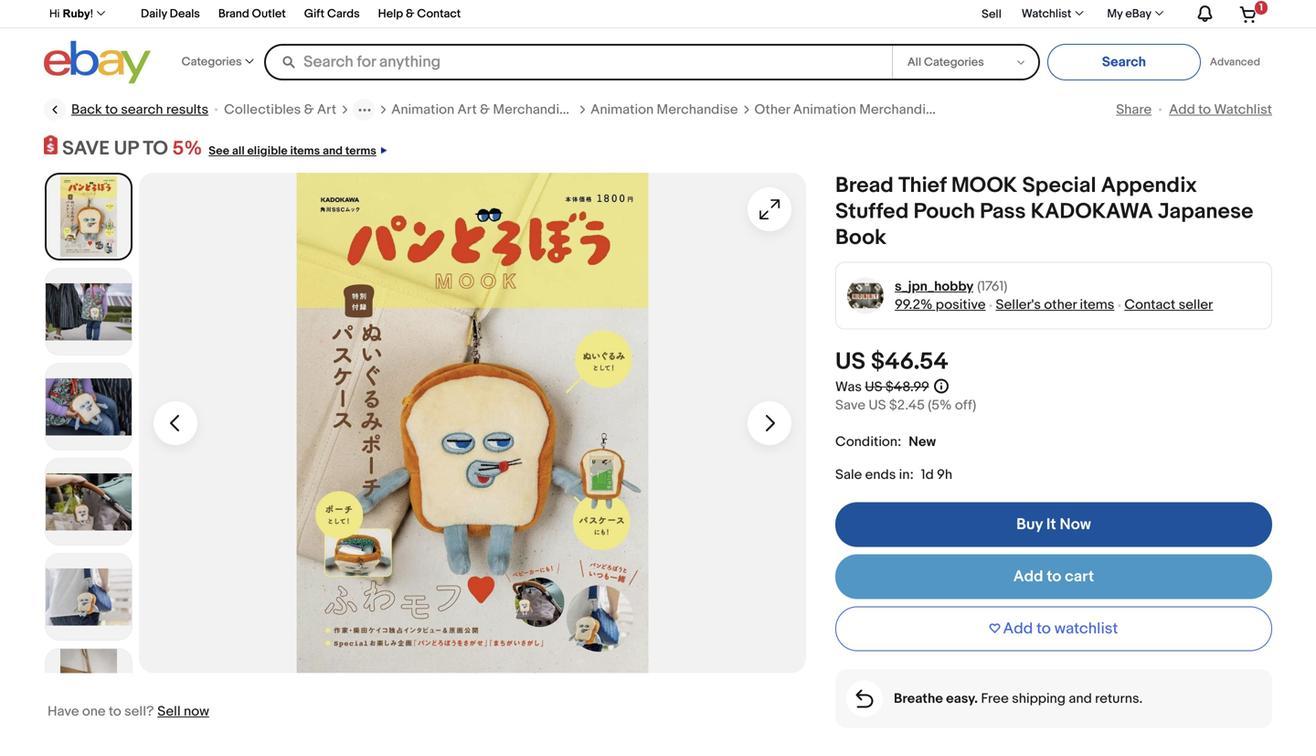Task type: describe. For each thing, give the bounding box(es) containing it.
appendix
[[1102, 173, 1198, 199]]

add to watchlist link
[[1170, 101, 1273, 118]]

add for add to cart
[[1014, 568, 1044, 587]]

sale
[[836, 467, 863, 483]]

to right one
[[109, 704, 121, 720]]

to for cart
[[1047, 568, 1062, 587]]

see all eligible items and terms
[[209, 144, 377, 158]]

save up to 5%
[[62, 137, 202, 160]]

daily
[[141, 7, 167, 21]]

3 merchandise from the left
[[860, 101, 941, 118]]

add to watchlist
[[1004, 620, 1119, 639]]

animation for animation merchandise
[[591, 101, 654, 118]]

daily deals link
[[141, 4, 200, 26]]

sell inside account navigation
[[982, 7, 1002, 21]]

one
[[82, 704, 106, 720]]

deals
[[170, 7, 200, 21]]

contact seller link
[[1125, 297, 1214, 313]]

terms
[[346, 144, 377, 158]]

contact seller
[[1125, 297, 1214, 313]]

seller's
[[996, 297, 1042, 313]]

gift
[[304, 7, 325, 21]]

new
[[909, 434, 936, 450]]

help
[[378, 7, 403, 21]]

other animation merchandise link
[[755, 101, 941, 119]]

2 merchandise from the left
[[657, 101, 738, 118]]

picture 3 of 9 image
[[46, 364, 132, 450]]

thief
[[899, 173, 947, 199]]

brand
[[218, 7, 249, 21]]

outlet
[[252, 7, 286, 21]]

brand outlet link
[[218, 4, 286, 26]]

it
[[1047, 515, 1057, 535]]

was
[[836, 379, 862, 396]]

pouch
[[914, 199, 976, 225]]

back to search results link
[[44, 99, 209, 121]]

in:
[[900, 467, 914, 483]]

up
[[114, 137, 139, 160]]

animation art & merchandise
[[391, 101, 575, 118]]

my ebay link
[[1098, 3, 1172, 25]]

all
[[232, 144, 245, 158]]

eligible
[[247, 144, 288, 158]]

1 horizontal spatial contact
[[1125, 297, 1176, 313]]

other
[[1045, 297, 1077, 313]]

contact inside account navigation
[[417, 7, 461, 21]]

back to search results
[[71, 101, 209, 118]]

sell?
[[124, 704, 154, 720]]

ends
[[866, 467, 896, 483]]

save
[[836, 397, 866, 414]]

shipping
[[1012, 691, 1066, 707]]

to for watchlist
[[1199, 101, 1212, 118]]

1
[[1260, 2, 1264, 13]]

1 link
[[1229, 0, 1270, 27]]

off)
[[955, 397, 977, 414]]

picture 4 of 9 image
[[46, 459, 132, 545]]

picture 1 of 9 image
[[47, 175, 131, 259]]

sell link
[[974, 7, 1010, 21]]

back
[[71, 101, 102, 118]]

have one to sell? sell now
[[48, 704, 209, 720]]

sale ends in: 1d 9h
[[836, 467, 953, 483]]

1 merchandise from the left
[[493, 101, 575, 118]]

animation for animation art & merchandise
[[391, 101, 455, 118]]

watchlist
[[1055, 620, 1119, 639]]

picture 2 of 9 image
[[46, 269, 132, 355]]

seller's other items
[[996, 297, 1115, 313]]

returns.
[[1096, 691, 1143, 707]]

$46.54
[[871, 348, 949, 376]]

99.2% positive
[[895, 297, 986, 313]]

cards
[[327, 7, 360, 21]]

see
[[209, 144, 230, 158]]

results
[[166, 101, 209, 118]]

cart
[[1065, 568, 1095, 587]]

gift cards link
[[304, 4, 360, 26]]

animation art & merchandise link
[[391, 101, 575, 119]]

positive
[[936, 297, 986, 313]]

$48.99
[[886, 379, 930, 396]]

condition: new
[[836, 434, 936, 450]]

s_jpn_hobby link
[[895, 278, 974, 296]]

and for terms
[[323, 144, 343, 158]]

help & contact
[[378, 7, 461, 21]]

save us $2.45 (5% off)
[[836, 397, 977, 414]]

Search for anything text field
[[267, 46, 889, 79]]

ebay home image
[[44, 40, 151, 84]]

search
[[121, 101, 163, 118]]

add for add to watchlist
[[1170, 101, 1196, 118]]

banner containing daily deals
[[39, 0, 1273, 89]]

picture 5 of 9 image
[[46, 554, 132, 640]]

add to cart
[[1014, 568, 1095, 587]]

1 horizontal spatial items
[[1080, 297, 1115, 313]]

add for add to watchlist
[[1004, 620, 1034, 639]]

1 art from the left
[[317, 101, 337, 118]]

(5%
[[928, 397, 952, 414]]

& for help
[[406, 7, 415, 21]]

have
[[48, 704, 79, 720]]



Task type: locate. For each thing, give the bounding box(es) containing it.
gift cards
[[304, 7, 360, 21]]

us for save
[[869, 397, 887, 414]]

99.2%
[[895, 297, 933, 313]]

1 horizontal spatial art
[[458, 101, 477, 118]]

1 horizontal spatial animation
[[591, 101, 654, 118]]

collectibles
[[224, 101, 301, 118]]

ebay
[[1126, 7, 1152, 21]]

buy it now
[[1017, 515, 1092, 535]]

& for collectibles
[[304, 101, 314, 118]]

animation merchandise
[[591, 101, 738, 118]]

add down add to cart
[[1004, 620, 1034, 639]]

special
[[1023, 173, 1097, 199]]

2 horizontal spatial animation
[[794, 101, 857, 118]]

us $46.54
[[836, 348, 949, 376]]

brand outlet
[[218, 7, 286, 21]]

None submit
[[1048, 44, 1202, 80]]

to
[[143, 137, 168, 160]]

mook
[[952, 173, 1018, 199]]

!
[[90, 7, 93, 20]]

free
[[982, 691, 1009, 707]]

&
[[406, 7, 415, 21], [304, 101, 314, 118], [480, 101, 490, 118]]

advanced
[[1211, 56, 1261, 69]]

0 horizontal spatial contact
[[417, 7, 461, 21]]

save
[[62, 137, 110, 160]]

add inside button
[[1004, 620, 1034, 639]]

and
[[323, 144, 343, 158], [1069, 691, 1093, 707]]

1 horizontal spatial and
[[1069, 691, 1093, 707]]

my
[[1108, 7, 1123, 21]]

bread
[[836, 173, 894, 199]]

animation inside other animation merchandise link
[[794, 101, 857, 118]]

watchlist
[[1022, 7, 1072, 21], [1215, 101, 1273, 118]]

kadokawa
[[1031, 199, 1154, 225]]

items right eligible
[[290, 144, 320, 158]]

2 vertical spatial us
[[869, 397, 887, 414]]

categories button
[[182, 43, 254, 82]]

1 vertical spatial us
[[865, 379, 883, 396]]

merchandise
[[493, 101, 575, 118], [657, 101, 738, 118], [860, 101, 941, 118]]

to
[[105, 101, 118, 118], [1199, 101, 1212, 118], [1047, 568, 1062, 587], [1037, 620, 1052, 639], [109, 704, 121, 720]]

merchandise left other
[[657, 101, 738, 118]]

to left cart
[[1047, 568, 1062, 587]]

sell now link
[[158, 704, 209, 720]]

0 vertical spatial contact
[[417, 7, 461, 21]]

and left the returns.
[[1069, 691, 1093, 707]]

0 horizontal spatial animation
[[391, 101, 455, 118]]

2 vertical spatial add
[[1004, 620, 1034, 639]]

0 vertical spatial us
[[836, 348, 866, 376]]

0 horizontal spatial merchandise
[[493, 101, 575, 118]]

seller
[[1179, 297, 1214, 313]]

condition:
[[836, 434, 902, 450]]

seller's other items link
[[996, 297, 1115, 313]]

1 vertical spatial add
[[1014, 568, 1044, 587]]

0 horizontal spatial watchlist
[[1022, 7, 1072, 21]]

1 vertical spatial and
[[1069, 691, 1093, 707]]

animation inside animation art & merchandise link
[[391, 101, 455, 118]]

0 horizontal spatial items
[[290, 144, 320, 158]]

art
[[317, 101, 337, 118], [458, 101, 477, 118]]

animation merchandise link
[[591, 101, 738, 119]]

pass
[[980, 199, 1026, 225]]

0 vertical spatial add
[[1170, 101, 1196, 118]]

items right other
[[1080, 297, 1115, 313]]

add to cart link
[[836, 555, 1273, 600]]

99.2% positive link
[[895, 297, 986, 313]]

items
[[290, 144, 320, 158], [1080, 297, 1115, 313]]

hi ruby !
[[49, 7, 93, 20]]

s_jpn_hobby
[[895, 279, 974, 295]]

share
[[1117, 101, 1152, 118]]

easy.
[[947, 691, 978, 707]]

1 vertical spatial contact
[[1125, 297, 1176, 313]]

breathe easy. free shipping and returns.
[[894, 691, 1143, 707]]

2 art from the left
[[458, 101, 477, 118]]

1 horizontal spatial merchandise
[[657, 101, 738, 118]]

2 horizontal spatial merchandise
[[860, 101, 941, 118]]

1 horizontal spatial &
[[406, 7, 415, 21]]

1 vertical spatial watchlist
[[1215, 101, 1273, 118]]

stuffed
[[836, 199, 909, 225]]

0 horizontal spatial and
[[323, 144, 343, 158]]

merchandise up thief
[[860, 101, 941, 118]]

0 horizontal spatial &
[[304, 101, 314, 118]]

help & contact link
[[378, 4, 461, 26]]

1 animation from the left
[[391, 101, 455, 118]]

us down was us $48.99 at the right of page
[[869, 397, 887, 414]]

other
[[755, 101, 790, 118]]

now
[[184, 704, 209, 720]]

1 horizontal spatial sell
[[982, 7, 1002, 21]]

us up was
[[836, 348, 866, 376]]

add left cart
[[1014, 568, 1044, 587]]

to inside button
[[1037, 620, 1052, 639]]

us for was
[[865, 379, 883, 396]]

was us $48.99
[[836, 379, 930, 396]]

items inside see all eligible items and terms link
[[290, 144, 320, 158]]

none submit inside banner
[[1048, 44, 1202, 80]]

japanese
[[1159, 199, 1254, 225]]

0 vertical spatial sell
[[982, 7, 1002, 21]]

animation inside animation merchandise link
[[591, 101, 654, 118]]

sell left 'now'
[[158, 704, 181, 720]]

watchlist down advanced link
[[1215, 101, 1273, 118]]

and left terms
[[323, 144, 343, 158]]

categories
[[182, 55, 242, 69]]

share button
[[1117, 101, 1152, 118]]

watchlist right sell link
[[1022, 7, 1072, 21]]

1d
[[922, 467, 934, 483]]

add to watchlist button
[[836, 607, 1273, 652]]

to for search
[[105, 101, 118, 118]]

2 horizontal spatial &
[[480, 101, 490, 118]]

to right the back
[[105, 101, 118, 118]]

sell left watchlist link
[[982, 7, 1002, 21]]

5%
[[173, 137, 202, 160]]

to down the advanced
[[1199, 101, 1212, 118]]

0 horizontal spatial sell
[[158, 704, 181, 720]]

account navigation
[[39, 0, 1273, 28]]

bread thief mook special appendix stuffed pouch pass kadokawa japanese book
[[836, 173, 1254, 251]]

book
[[836, 225, 887, 251]]

& inside account navigation
[[406, 7, 415, 21]]

my ebay
[[1108, 7, 1152, 21]]

breathe
[[894, 691, 944, 707]]

1 vertical spatial sell
[[158, 704, 181, 720]]

add to watchlist
[[1170, 101, 1273, 118]]

contact
[[417, 7, 461, 21], [1125, 297, 1176, 313]]

2 animation from the left
[[591, 101, 654, 118]]

us
[[836, 348, 866, 376], [865, 379, 883, 396], [869, 397, 887, 414]]

to left watchlist
[[1037, 620, 1052, 639]]

0 vertical spatial items
[[290, 144, 320, 158]]

sell
[[982, 7, 1002, 21], [158, 704, 181, 720]]

9h
[[937, 467, 953, 483]]

banner
[[39, 0, 1273, 89]]

with details__icon image
[[856, 690, 874, 708]]

s_jpn_hobby image
[[847, 277, 885, 315]]

watchlist inside watchlist link
[[1022, 7, 1072, 21]]

other animation merchandise
[[755, 101, 941, 118]]

add right share
[[1170, 101, 1196, 118]]

1 vertical spatial items
[[1080, 297, 1115, 313]]

0 vertical spatial watchlist
[[1022, 7, 1072, 21]]

to for watchlist
[[1037, 620, 1052, 639]]

contact right help
[[417, 7, 461, 21]]

buy
[[1017, 515, 1044, 535]]

s_jpn_hobby (1761)
[[895, 279, 1008, 295]]

hi
[[49, 7, 60, 20]]

merchandise down search for anything text box
[[493, 101, 575, 118]]

see all eligible items and terms link
[[202, 137, 387, 160]]

0 horizontal spatial art
[[317, 101, 337, 118]]

daily deals
[[141, 7, 200, 21]]

and for returns.
[[1069, 691, 1093, 707]]

bread thief mook special appendix stuffed pouch pass kadokawa japanese book - picture 1 of 9 image
[[139, 173, 807, 674]]

watchlist link
[[1012, 3, 1092, 25]]

(1761)
[[978, 279, 1008, 295]]

collectibles & art link
[[224, 101, 337, 119]]

us right was
[[865, 379, 883, 396]]

contact left seller
[[1125, 297, 1176, 313]]

0 vertical spatial and
[[323, 144, 343, 158]]

1 horizontal spatial watchlist
[[1215, 101, 1273, 118]]

3 animation from the left
[[794, 101, 857, 118]]

notifications image
[[1194, 5, 1215, 23]]

now
[[1060, 515, 1092, 535]]



Task type: vqa. For each thing, say whether or not it's contained in the screenshot.
top and
yes



